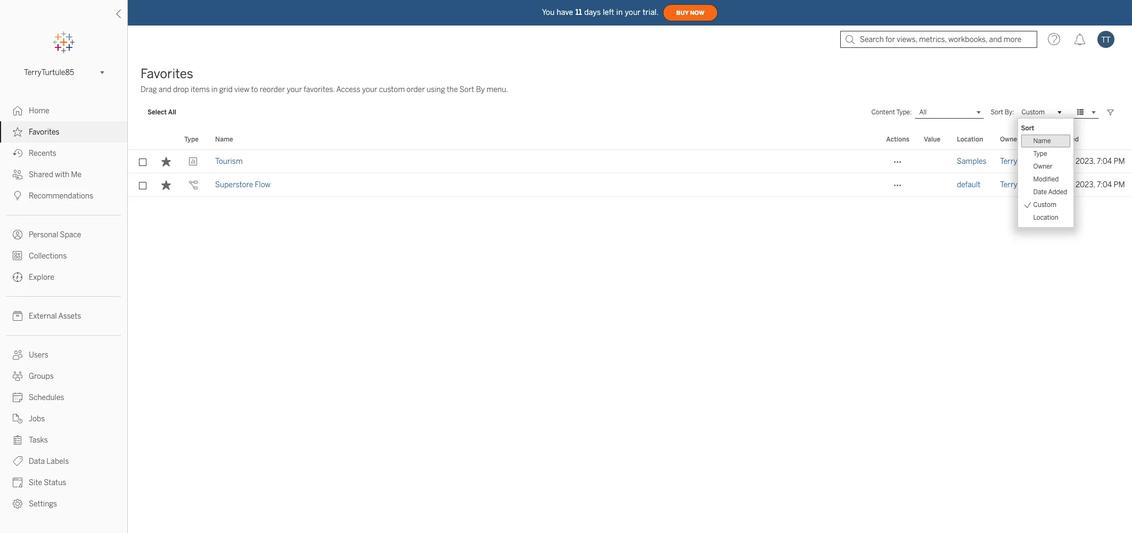 Task type: describe. For each thing, give the bounding box(es) containing it.
oct 17, 2023, 7:04 pm for samples
[[1053, 157, 1126, 166]]

status
[[44, 479, 66, 488]]

added
[[1049, 189, 1068, 196]]

owner inside 'sort' group
[[1034, 163, 1053, 170]]

content
[[872, 109, 895, 116]]

external assets
[[29, 312, 81, 321]]

schedules
[[29, 394, 64, 403]]

flow image
[[188, 181, 198, 190]]

collections
[[29, 252, 67, 261]]

jobs
[[29, 415, 45, 424]]

assets
[[58, 312, 81, 321]]

all button
[[915, 106, 985, 119]]

sort for sort
[[1022, 125, 1035, 132]]

tourism
[[215, 157, 243, 166]]

days
[[585, 8, 601, 17]]

items
[[191, 85, 210, 94]]

oct for samples
[[1053, 157, 1065, 166]]

drop
[[173, 85, 189, 94]]

in for you
[[617, 8, 623, 17]]

name checkbox item
[[1022, 135, 1071, 148]]

modified for modified date added
[[1034, 176, 1059, 183]]

owner inside grid
[[1001, 136, 1020, 143]]

select all
[[148, 109, 176, 116]]

17, for samples
[[1067, 157, 1074, 166]]

favorites link
[[0, 121, 127, 143]]

11
[[576, 8, 582, 17]]

flow
[[255, 181, 271, 190]]

turtle for samples
[[1019, 157, 1039, 166]]

modified for modified
[[1053, 136, 1079, 143]]

with
[[55, 170, 69, 180]]

shared with me
[[29, 170, 82, 180]]

buy
[[677, 9, 689, 16]]

view
[[234, 85, 250, 94]]

2023, for samples
[[1076, 157, 1096, 166]]

samples
[[957, 157, 987, 166]]

value
[[924, 136, 941, 143]]

terry turtle for default
[[1001, 181, 1039, 190]]

custom button
[[1018, 106, 1066, 119]]

content type:
[[872, 109, 912, 116]]

terry turtle link for samples
[[1001, 150, 1039, 174]]

custom inside popup button
[[1022, 108, 1045, 116]]

row group containing tourism
[[128, 150, 1133, 197]]

have
[[557, 8, 573, 17]]

sort by:
[[991, 109, 1015, 116]]

settings
[[29, 500, 57, 509]]

explore link
[[0, 267, 127, 288]]

labels
[[47, 458, 69, 467]]

select all button
[[141, 106, 183, 119]]

cell for default
[[918, 174, 951, 197]]

left
[[603, 8, 615, 17]]

site status
[[29, 479, 66, 488]]

in for favorites
[[212, 85, 218, 94]]

menu.
[[487, 85, 508, 94]]

groups
[[29, 372, 54, 381]]

jobs link
[[0, 409, 127, 430]]

type inside grid
[[184, 136, 199, 143]]

tourism link
[[215, 150, 243, 174]]

0 horizontal spatial your
[[287, 85, 302, 94]]

modified date added
[[1034, 176, 1068, 196]]

location inside 'sort' group
[[1034, 214, 1059, 222]]

2023, for default
[[1076, 181, 1096, 190]]

pm for default
[[1114, 181, 1126, 190]]

drag
[[141, 85, 157, 94]]

17, for default
[[1067, 181, 1074, 190]]

personal space
[[29, 231, 81, 240]]

cell for samples
[[918, 150, 951, 174]]

row containing superstore flow
[[128, 174, 1133, 197]]

groups link
[[0, 366, 127, 387]]

buy now button
[[663, 4, 718, 21]]

personal space link
[[0, 224, 127, 246]]

space
[[60, 231, 81, 240]]

favorites drag and drop items in grid view to reorder your favorites. access your custom order using the sort by menu.
[[141, 66, 508, 94]]

0 horizontal spatial location
[[957, 136, 984, 143]]

you have 11 days left in your trial.
[[542, 8, 659, 17]]

order
[[407, 85, 425, 94]]

personal
[[29, 231, 58, 240]]

pm for samples
[[1114, 157, 1126, 166]]

terryturtule85 button
[[20, 66, 108, 79]]

select
[[148, 109, 167, 116]]

samples link
[[957, 150, 987, 174]]

recommendations
[[29, 192, 93, 201]]

oct for default
[[1053, 181, 1065, 190]]

external
[[29, 312, 57, 321]]

view image
[[188, 157, 198, 167]]

terryturtule85
[[24, 68, 74, 77]]

navigation panel element
[[0, 32, 127, 515]]



Task type: locate. For each thing, give the bounding box(es) containing it.
2 vertical spatial sort
[[1022, 125, 1035, 132]]

1 horizontal spatial owner
[[1034, 163, 1053, 170]]

by:
[[1005, 109, 1015, 116]]

1 pm from the top
[[1114, 157, 1126, 166]]

location
[[957, 136, 984, 143], [1034, 214, 1059, 222]]

1 vertical spatial sort
[[991, 109, 1004, 116]]

location up samples
[[957, 136, 984, 143]]

now
[[691, 9, 705, 16]]

custom
[[379, 85, 405, 94]]

owner
[[1001, 136, 1020, 143], [1034, 163, 1053, 170]]

7:04 for samples
[[1097, 157, 1113, 166]]

type:
[[897, 109, 912, 116]]

custom inside 'sort' group
[[1034, 201, 1057, 209]]

1 vertical spatial custom
[[1034, 201, 1057, 209]]

using
[[427, 85, 445, 94]]

data
[[29, 458, 45, 467]]

recents
[[29, 149, 56, 158]]

all right type:
[[920, 109, 927, 116]]

type inside 'sort' group
[[1034, 150, 1048, 158]]

row containing tourism
[[128, 150, 1133, 174]]

2 terry turtle link from the top
[[1001, 174, 1039, 197]]

2023, right "added"
[[1076, 181, 1096, 190]]

1 vertical spatial turtle
[[1019, 181, 1039, 190]]

all inside button
[[168, 109, 176, 116]]

grid
[[128, 130, 1133, 534]]

recommendations link
[[0, 185, 127, 207]]

superstore flow
[[215, 181, 271, 190]]

0 horizontal spatial in
[[212, 85, 218, 94]]

1 horizontal spatial location
[[1034, 214, 1059, 222]]

turtle for default
[[1019, 181, 1039, 190]]

2 turtle from the top
[[1019, 181, 1039, 190]]

tasks
[[29, 436, 48, 445]]

1 terry from the top
[[1001, 157, 1018, 166]]

1 terry turtle from the top
[[1001, 157, 1039, 166]]

0 horizontal spatial sort
[[460, 85, 475, 94]]

location down date on the right top of page
[[1034, 214, 1059, 222]]

modified inside grid
[[1053, 136, 1079, 143]]

recents link
[[0, 143, 127, 164]]

1 vertical spatial location
[[1034, 214, 1059, 222]]

0 vertical spatial 7:04
[[1097, 157, 1113, 166]]

modified
[[1053, 136, 1079, 143], [1034, 176, 1059, 183]]

terry turtle link left "added"
[[1001, 174, 1039, 197]]

grid containing tourism
[[128, 130, 1133, 534]]

users
[[29, 351, 48, 360]]

2 2023, from the top
[[1076, 181, 1096, 190]]

0 vertical spatial terry
[[1001, 157, 1018, 166]]

home link
[[0, 100, 127, 121]]

access
[[336, 85, 361, 94]]

owner down by:
[[1001, 136, 1020, 143]]

home
[[29, 107, 49, 116]]

0 vertical spatial type
[[184, 136, 199, 143]]

the
[[447, 85, 458, 94]]

favorites inside favorites drag and drop items in grid view to reorder your favorites. access your custom order using the sort by menu.
[[141, 66, 193, 82]]

modified inside modified date added
[[1034, 176, 1059, 183]]

2 terry turtle from the top
[[1001, 181, 1039, 190]]

0 vertical spatial 2023,
[[1076, 157, 1096, 166]]

type down name checkbox item
[[1034, 150, 1048, 158]]

2 pm from the top
[[1114, 181, 1126, 190]]

favorites
[[141, 66, 193, 82], [29, 128, 59, 137]]

2 oct 17, 2023, 7:04 pm from the top
[[1053, 181, 1126, 190]]

shared
[[29, 170, 53, 180]]

external assets link
[[0, 306, 127, 327]]

0 horizontal spatial name
[[215, 136, 233, 143]]

17, right date on the right top of page
[[1067, 181, 1074, 190]]

favorites up and
[[141, 66, 193, 82]]

1 oct 17, 2023, 7:04 pm from the top
[[1053, 157, 1126, 166]]

oct 17, 2023, 7:04 pm right date on the right top of page
[[1053, 181, 1126, 190]]

data labels
[[29, 458, 69, 467]]

1 turtle from the top
[[1019, 157, 1039, 166]]

list view image
[[1076, 108, 1086, 117]]

favorites for favorites
[[29, 128, 59, 137]]

all inside popup button
[[920, 109, 927, 116]]

1 vertical spatial 7:04
[[1097, 181, 1113, 190]]

0 vertical spatial oct
[[1053, 157, 1065, 166]]

users link
[[0, 345, 127, 366]]

1 horizontal spatial your
[[362, 85, 378, 94]]

terry for samples
[[1001, 157, 1018, 166]]

by
[[476, 85, 485, 94]]

in right the left
[[617, 8, 623, 17]]

name inside checkbox item
[[1034, 137, 1051, 145]]

your right reorder
[[287, 85, 302, 94]]

row
[[128, 150, 1133, 174], [128, 174, 1133, 197]]

0 vertical spatial sort
[[460, 85, 475, 94]]

1 horizontal spatial name
[[1034, 137, 1051, 145]]

your
[[625, 8, 641, 17], [287, 85, 302, 94], [362, 85, 378, 94]]

oct 17, 2023, 7:04 pm
[[1053, 157, 1126, 166], [1053, 181, 1126, 190]]

2 horizontal spatial your
[[625, 8, 641, 17]]

7:04 for default
[[1097, 181, 1113, 190]]

row group
[[128, 150, 1133, 197]]

turtle left "added"
[[1019, 181, 1039, 190]]

turtle
[[1019, 157, 1039, 166], [1019, 181, 1039, 190]]

schedules link
[[0, 387, 127, 409]]

1 row from the top
[[128, 150, 1133, 174]]

default link
[[957, 174, 981, 197]]

me
[[71, 170, 82, 180]]

1 vertical spatial favorites
[[29, 128, 59, 137]]

modified down list view image
[[1053, 136, 1079, 143]]

1 vertical spatial oct 17, 2023, 7:04 pm
[[1053, 181, 1126, 190]]

0 vertical spatial owner
[[1001, 136, 1020, 143]]

1 horizontal spatial all
[[920, 109, 927, 116]]

1 vertical spatial pm
[[1114, 181, 1126, 190]]

favorites.
[[304, 85, 335, 94]]

2 all from the left
[[920, 109, 927, 116]]

all
[[168, 109, 176, 116], [920, 109, 927, 116]]

0 horizontal spatial type
[[184, 136, 199, 143]]

2 terry from the top
[[1001, 181, 1018, 190]]

data labels link
[[0, 451, 127, 473]]

1 vertical spatial terry
[[1001, 181, 1018, 190]]

name down custom popup button
[[1034, 137, 1051, 145]]

turtle down name checkbox item
[[1019, 157, 1039, 166]]

terry turtle down name checkbox item
[[1001, 157, 1039, 166]]

in
[[617, 8, 623, 17], [212, 85, 218, 94]]

0 horizontal spatial owner
[[1001, 136, 1020, 143]]

1 vertical spatial modified
[[1034, 176, 1059, 183]]

tasks link
[[0, 430, 127, 451]]

default
[[957, 181, 981, 190]]

1 all from the left
[[168, 109, 176, 116]]

2 oct from the top
[[1053, 181, 1065, 190]]

grid
[[219, 85, 233, 94]]

oct 17, 2023, 7:04 pm for default
[[1053, 181, 1126, 190]]

0 vertical spatial 17,
[[1067, 157, 1074, 166]]

0 vertical spatial in
[[617, 8, 623, 17]]

1 7:04 from the top
[[1097, 157, 1113, 166]]

sort left the by
[[460, 85, 475, 94]]

oct
[[1053, 157, 1065, 166], [1053, 181, 1065, 190]]

favorites up recents
[[29, 128, 59, 137]]

custom right by:
[[1022, 108, 1045, 116]]

1 horizontal spatial in
[[617, 8, 623, 17]]

you
[[542, 8, 555, 17]]

favorites inside the main navigation. press the up and down arrow keys to access links. element
[[29, 128, 59, 137]]

1 17, from the top
[[1067, 157, 1074, 166]]

owner up modified date added
[[1034, 163, 1053, 170]]

type
[[184, 136, 199, 143], [1034, 150, 1048, 158]]

sort down custom popup button
[[1022, 125, 1035, 132]]

0 vertical spatial location
[[957, 136, 984, 143]]

reorder
[[260, 85, 285, 94]]

1 vertical spatial terry turtle
[[1001, 181, 1039, 190]]

your left the trial.
[[625, 8, 641, 17]]

name
[[215, 136, 233, 143], [1034, 137, 1051, 145]]

sort inside favorites drag and drop items in grid view to reorder your favorites. access your custom order using the sort by menu.
[[460, 85, 475, 94]]

1 vertical spatial oct
[[1053, 181, 1065, 190]]

0 vertical spatial terry turtle
[[1001, 157, 1039, 166]]

2 row from the top
[[128, 174, 1133, 197]]

terry turtle
[[1001, 157, 1039, 166], [1001, 181, 1039, 190]]

main navigation. press the up and down arrow keys to access links. element
[[0, 100, 127, 515]]

type up the view icon on the left of page
[[184, 136, 199, 143]]

0 vertical spatial pm
[[1114, 157, 1126, 166]]

your right 'access'
[[362, 85, 378, 94]]

collections link
[[0, 246, 127, 267]]

to
[[251, 85, 258, 94]]

and
[[159, 85, 171, 94]]

0 vertical spatial custom
[[1022, 108, 1045, 116]]

site status link
[[0, 473, 127, 494]]

sort left by:
[[991, 109, 1004, 116]]

custom down date on the right top of page
[[1034, 201, 1057, 209]]

1 horizontal spatial type
[[1034, 150, 1048, 158]]

1 terry turtle link from the top
[[1001, 150, 1039, 174]]

date
[[1034, 189, 1048, 196]]

terry turtle left "added"
[[1001, 181, 1039, 190]]

1 2023, from the top
[[1076, 157, 1096, 166]]

1 vertical spatial 17,
[[1067, 181, 1074, 190]]

1 oct from the top
[[1053, 157, 1065, 166]]

superstore flow link
[[215, 174, 271, 197]]

site
[[29, 479, 42, 488]]

2 cell from the top
[[918, 174, 951, 197]]

in left "grid"
[[212, 85, 218, 94]]

1 vertical spatial in
[[212, 85, 218, 94]]

explore
[[29, 273, 54, 282]]

buy now
[[677, 9, 705, 16]]

terry turtle for samples
[[1001, 157, 1039, 166]]

oct down name checkbox item
[[1053, 157, 1065, 166]]

0 horizontal spatial all
[[168, 109, 176, 116]]

pm
[[1114, 157, 1126, 166], [1114, 181, 1126, 190]]

terry for default
[[1001, 181, 1018, 190]]

in inside favorites drag and drop items in grid view to reorder your favorites. access your custom order using the sort by menu.
[[212, 85, 218, 94]]

settings link
[[0, 494, 127, 515]]

shared with me link
[[0, 164, 127, 185]]

17, up modified date added
[[1067, 157, 1074, 166]]

0 vertical spatial favorites
[[141, 66, 193, 82]]

terry left date on the right top of page
[[1001, 181, 1018, 190]]

sort inside 'sort' group
[[1022, 125, 1035, 132]]

terry turtle link for default
[[1001, 174, 1039, 197]]

1 vertical spatial owner
[[1034, 163, 1053, 170]]

2 17, from the top
[[1067, 181, 1074, 190]]

sort for sort by:
[[991, 109, 1004, 116]]

cell left default link
[[918, 174, 951, 197]]

0 vertical spatial turtle
[[1019, 157, 1039, 166]]

terry turtle link
[[1001, 150, 1039, 174], [1001, 174, 1039, 197]]

1 horizontal spatial sort
[[991, 109, 1004, 116]]

oct 17, 2023, 7:04 pm up "added"
[[1053, 157, 1126, 166]]

0 vertical spatial oct 17, 2023, 7:04 pm
[[1053, 157, 1126, 166]]

cell down the 'value' on the top of the page
[[918, 150, 951, 174]]

name up the tourism
[[215, 136, 233, 143]]

superstore
[[215, 181, 253, 190]]

1 cell from the top
[[918, 150, 951, 174]]

1 vertical spatial type
[[1034, 150, 1048, 158]]

all right select
[[168, 109, 176, 116]]

0 horizontal spatial favorites
[[29, 128, 59, 137]]

terry right samples
[[1001, 157, 1018, 166]]

Search for views, metrics, workbooks, and more text field
[[841, 31, 1038, 48]]

1 vertical spatial 2023,
[[1076, 181, 1096, 190]]

2 horizontal spatial sort
[[1022, 125, 1035, 132]]

2023, right 'sort' group
[[1076, 157, 1096, 166]]

modified up date on the right top of page
[[1034, 176, 1059, 183]]

favorites for favorites drag and drop items in grid view to reorder your favorites. access your custom order using the sort by menu.
[[141, 66, 193, 82]]

2 7:04 from the top
[[1097, 181, 1113, 190]]

0 vertical spatial modified
[[1053, 136, 1079, 143]]

oct right date on the right top of page
[[1053, 181, 1065, 190]]

1 horizontal spatial favorites
[[141, 66, 193, 82]]

cell
[[918, 150, 951, 174], [918, 174, 951, 197]]

sort group
[[1022, 122, 1071, 224]]

terry turtle link down name checkbox item
[[1001, 150, 1039, 174]]

trial.
[[643, 8, 659, 17]]

terry
[[1001, 157, 1018, 166], [1001, 181, 1018, 190]]

actions
[[887, 136, 910, 143]]



Task type: vqa. For each thing, say whether or not it's contained in the screenshot.
the 1
no



